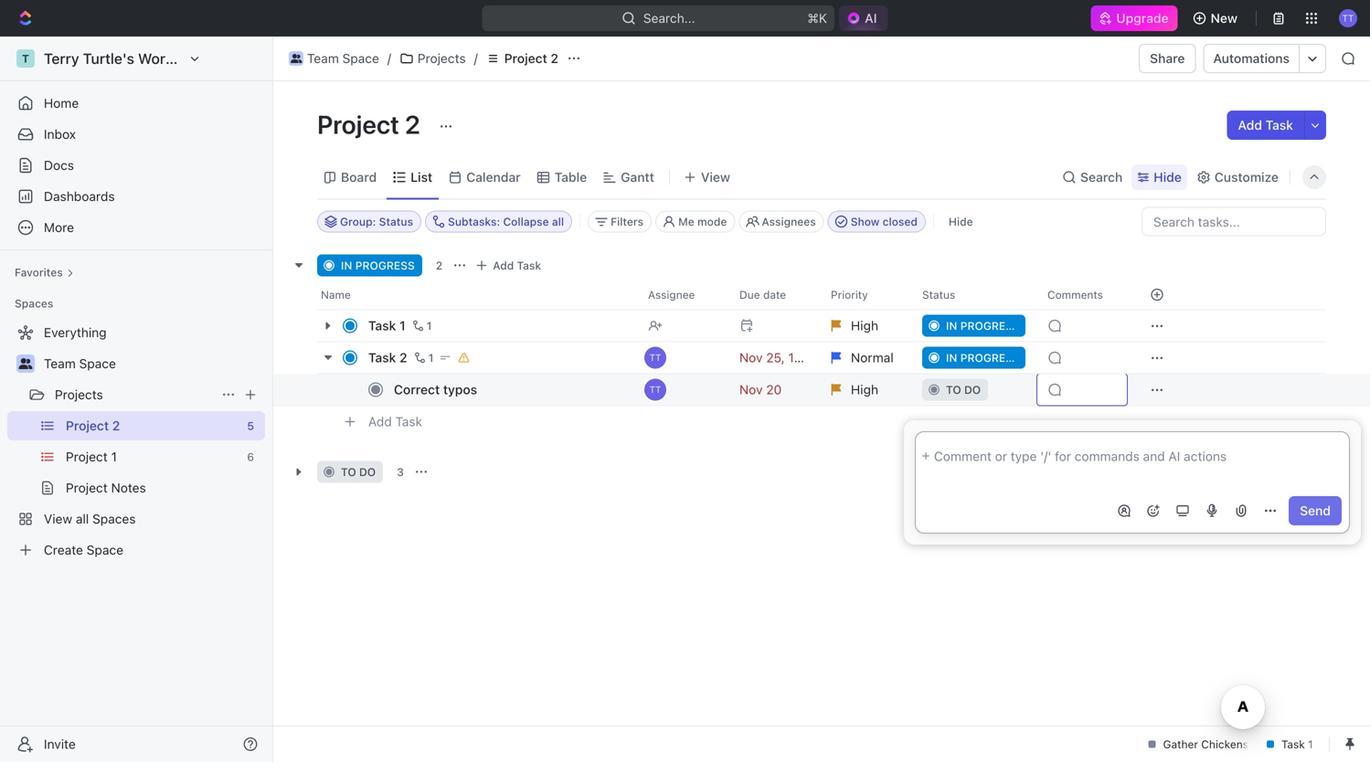 Task type: locate. For each thing, give the bounding box(es) containing it.
1 horizontal spatial project 2
[[504, 51, 559, 66]]

project 2 link
[[481, 48, 563, 69]]

2 horizontal spatial add task
[[1238, 117, 1294, 133]]

projects inside tree
[[55, 387, 103, 402]]

1 button right the task 1 on the top of page
[[409, 317, 435, 335]]

2 vertical spatial add task button
[[360, 411, 430, 433]]

1 vertical spatial projects link
[[55, 380, 214, 410]]

0 vertical spatial project 2
[[504, 51, 559, 66]]

1 horizontal spatial projects link
[[395, 48, 471, 69]]

favorites button
[[7, 261, 81, 283]]

add
[[1238, 117, 1263, 133], [493, 259, 514, 272], [368, 414, 392, 429]]

share
[[1150, 51, 1185, 66]]

add for the leftmost add task button
[[368, 414, 392, 429]]

1 horizontal spatial add task button
[[471, 255, 549, 277]]

0 vertical spatial hide
[[1154, 170, 1182, 185]]

add task button
[[1227, 111, 1305, 140], [471, 255, 549, 277], [360, 411, 430, 433]]

0 vertical spatial user group image
[[291, 54, 302, 63]]

1 vertical spatial user group image
[[19, 358, 32, 369]]

user group image
[[291, 54, 302, 63], [19, 358, 32, 369]]

docs link
[[7, 151, 265, 180]]

add down the calendar link
[[493, 259, 514, 272]]

table
[[555, 170, 587, 185]]

1 vertical spatial team space link
[[44, 349, 261, 378]]

Search tasks... text field
[[1143, 208, 1326, 235]]

add task button down calendar
[[471, 255, 549, 277]]

upgrade
[[1117, 11, 1169, 26]]

0 horizontal spatial team
[[44, 356, 76, 371]]

hide
[[1154, 170, 1182, 185], [949, 215, 973, 228]]

inbox
[[44, 127, 76, 142]]

1 vertical spatial team
[[44, 356, 76, 371]]

space
[[342, 51, 379, 66], [79, 356, 116, 371]]

/
[[387, 51, 391, 66], [474, 51, 478, 66]]

0 horizontal spatial team space
[[44, 356, 116, 371]]

1 horizontal spatial team space
[[307, 51, 379, 66]]

0 horizontal spatial hide
[[949, 215, 973, 228]]

1 vertical spatial project 2
[[317, 109, 426, 139]]

team space link
[[284, 48, 384, 69], [44, 349, 261, 378]]

1 horizontal spatial add task
[[493, 259, 541, 272]]

1 button
[[409, 317, 435, 335], [411, 349, 436, 367]]

board link
[[337, 165, 377, 190]]

add task for the leftmost add task button
[[368, 414, 422, 429]]

1 horizontal spatial hide
[[1154, 170, 1182, 185]]

add for rightmost add task button
[[1238, 117, 1263, 133]]

calendar link
[[463, 165, 521, 190]]

0 horizontal spatial team space link
[[44, 349, 261, 378]]

2 vertical spatial add
[[368, 414, 392, 429]]

0 vertical spatial add
[[1238, 117, 1263, 133]]

tree
[[7, 318, 265, 565]]

list
[[411, 170, 433, 185]]

hide button
[[1132, 165, 1187, 190]]

1 button up correct
[[411, 349, 436, 367]]

space inside tree
[[79, 356, 116, 371]]

dashboards
[[44, 189, 115, 204]]

add up customize
[[1238, 117, 1263, 133]]

new button
[[1185, 4, 1249, 33]]

task 1
[[368, 318, 406, 333]]

1 horizontal spatial project
[[504, 51, 547, 66]]

projects
[[418, 51, 466, 66], [55, 387, 103, 402]]

upgrade link
[[1091, 5, 1178, 31]]

hide button
[[942, 211, 981, 233]]

2
[[551, 51, 559, 66], [405, 109, 420, 139], [436, 259, 443, 272], [400, 350, 407, 365]]

team space link inside tree
[[44, 349, 261, 378]]

sidebar navigation
[[0, 37, 273, 762]]

correct
[[394, 382, 440, 397]]

gantt
[[621, 170, 655, 185]]

0 vertical spatial projects link
[[395, 48, 471, 69]]

1 vertical spatial space
[[79, 356, 116, 371]]

0 horizontal spatial /
[[387, 51, 391, 66]]

1 up task 2
[[400, 318, 406, 333]]

0 vertical spatial space
[[342, 51, 379, 66]]

1 horizontal spatial projects
[[418, 51, 466, 66]]

docs
[[44, 158, 74, 173]]

send button
[[1289, 496, 1342, 526]]

add task button up customize
[[1227, 111, 1305, 140]]

1 horizontal spatial team space link
[[284, 48, 384, 69]]

0 vertical spatial team space link
[[284, 48, 384, 69]]

0 horizontal spatial projects link
[[55, 380, 214, 410]]

⌘k
[[808, 11, 827, 26]]

board
[[341, 170, 377, 185]]

1 / from the left
[[387, 51, 391, 66]]

project 2
[[504, 51, 559, 66], [317, 109, 426, 139]]

add up do
[[368, 414, 392, 429]]

0 horizontal spatial user group image
[[19, 358, 32, 369]]

hide inside dropdown button
[[1154, 170, 1182, 185]]

spaces
[[15, 297, 53, 310]]

project
[[504, 51, 547, 66], [317, 109, 399, 139]]

0 horizontal spatial space
[[79, 356, 116, 371]]

search
[[1081, 170, 1123, 185]]

tree containing team space
[[7, 318, 265, 565]]

1 horizontal spatial /
[[474, 51, 478, 66]]

1 button for 1
[[409, 317, 435, 335]]

task 2
[[368, 350, 407, 365]]

assignees
[[762, 215, 816, 228]]

automations
[[1214, 51, 1290, 66]]

0 vertical spatial 1 button
[[409, 317, 435, 335]]

list link
[[407, 165, 433, 190]]

0 horizontal spatial projects
[[55, 387, 103, 402]]

task
[[1266, 117, 1294, 133], [517, 259, 541, 272], [368, 318, 396, 333], [368, 350, 396, 365], [395, 414, 422, 429]]

1
[[400, 318, 406, 333], [427, 320, 432, 332], [428, 352, 434, 364]]

0 horizontal spatial project
[[317, 109, 399, 139]]

1 vertical spatial 1 button
[[411, 349, 436, 367]]

0 horizontal spatial add task
[[368, 414, 422, 429]]

team space
[[307, 51, 379, 66], [44, 356, 116, 371]]

customize button
[[1191, 165, 1285, 190]]

1 vertical spatial add task
[[493, 259, 541, 272]]

0 vertical spatial team
[[307, 51, 339, 66]]

1 vertical spatial hide
[[949, 215, 973, 228]]

invite
[[44, 737, 76, 752]]

1 vertical spatial add
[[493, 259, 514, 272]]

add task
[[1238, 117, 1294, 133], [493, 259, 541, 272], [368, 414, 422, 429]]

1 up correct typos
[[428, 352, 434, 364]]

2 horizontal spatial add task button
[[1227, 111, 1305, 140]]

2 vertical spatial add task
[[368, 414, 422, 429]]

0 horizontal spatial add
[[368, 414, 392, 429]]

0 vertical spatial add task
[[1238, 117, 1294, 133]]

2 horizontal spatial add
[[1238, 117, 1263, 133]]

team
[[307, 51, 339, 66], [44, 356, 76, 371]]

calendar
[[466, 170, 521, 185]]

1 right the task 1 on the top of page
[[427, 320, 432, 332]]

1 vertical spatial team space
[[44, 356, 116, 371]]

1 vertical spatial projects
[[55, 387, 103, 402]]

1 for task 1
[[427, 320, 432, 332]]

0 vertical spatial add task button
[[1227, 111, 1305, 140]]

home link
[[7, 89, 265, 118]]

1 horizontal spatial user group image
[[291, 54, 302, 63]]

table link
[[551, 165, 587, 190]]

add task button down correct
[[360, 411, 430, 433]]

2 / from the left
[[474, 51, 478, 66]]

projects link
[[395, 48, 471, 69], [55, 380, 214, 410]]

new
[[1211, 11, 1238, 26]]

1 horizontal spatial space
[[342, 51, 379, 66]]



Task type: vqa. For each thing, say whether or not it's contained in the screenshot.
⌘K
yes



Task type: describe. For each thing, give the bounding box(es) containing it.
tree inside sidebar "navigation"
[[7, 318, 265, 565]]

0 horizontal spatial add task button
[[360, 411, 430, 433]]

1 horizontal spatial add
[[493, 259, 514, 272]]

correct typos
[[394, 382, 477, 397]]

0 vertical spatial team space
[[307, 51, 379, 66]]

in
[[341, 259, 352, 272]]

hide inside button
[[949, 215, 973, 228]]

1 horizontal spatial team
[[307, 51, 339, 66]]

progress
[[355, 259, 415, 272]]

0 vertical spatial project
[[504, 51, 547, 66]]

correct typos link
[[389, 377, 634, 403]]

favorites
[[15, 266, 63, 279]]

project 2 inside project 2 link
[[504, 51, 559, 66]]

to
[[341, 466, 356, 479]]

team space inside sidebar "navigation"
[[44, 356, 116, 371]]

share button
[[1139, 44, 1196, 73]]

assignees button
[[739, 211, 824, 233]]

gantt link
[[617, 165, 655, 190]]

home
[[44, 96, 79, 111]]

customize
[[1215, 170, 1279, 185]]

automations button
[[1204, 45, 1299, 72]]

1 button for 2
[[411, 349, 436, 367]]

in progress
[[341, 259, 415, 272]]

send
[[1300, 503, 1331, 518]]

1 vertical spatial project
[[317, 109, 399, 139]]

0 vertical spatial projects
[[418, 51, 466, 66]]

to do
[[341, 466, 376, 479]]

team inside tree
[[44, 356, 76, 371]]

do
[[359, 466, 376, 479]]

user group image inside tree
[[19, 358, 32, 369]]

inbox link
[[7, 120, 265, 149]]

1 for task 2
[[428, 352, 434, 364]]

3
[[397, 466, 404, 479]]

dashboards link
[[7, 182, 265, 211]]

1 vertical spatial add task button
[[471, 255, 549, 277]]

search...
[[643, 11, 696, 26]]

typos
[[443, 382, 477, 397]]

0 horizontal spatial project 2
[[317, 109, 426, 139]]

search button
[[1057, 165, 1128, 190]]

add task for rightmost add task button
[[1238, 117, 1294, 133]]



